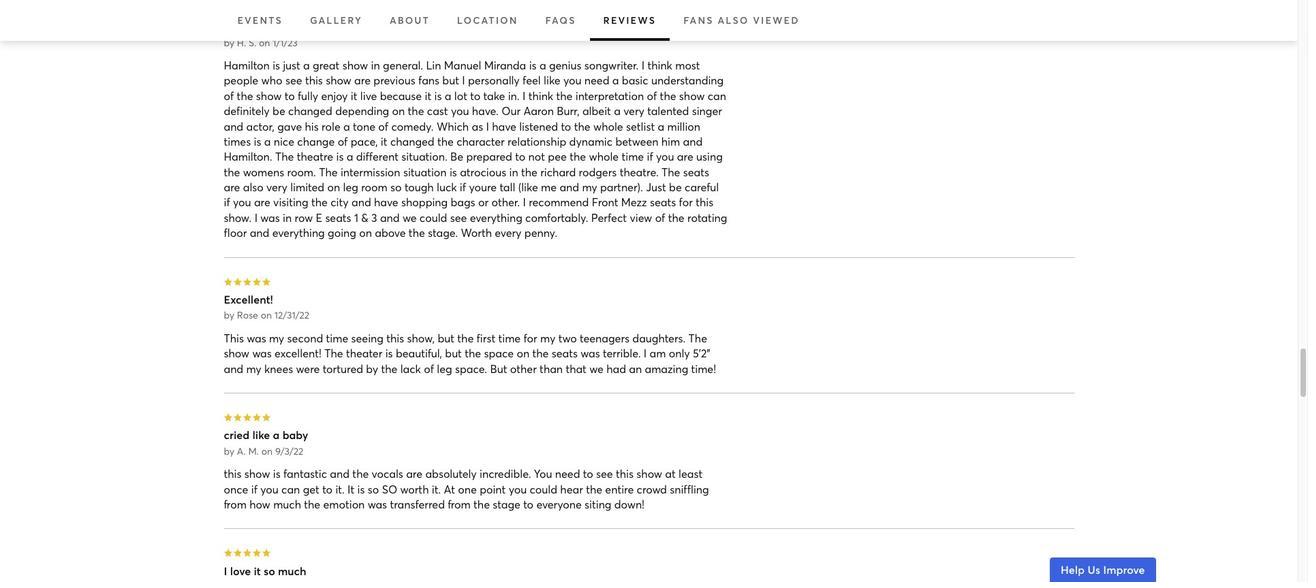 Task type: vqa. For each thing, say whether or not it's contained in the screenshot.
go
no



Task type: locate. For each thing, give the bounding box(es) containing it.
0 vertical spatial like
[[544, 73, 560, 87]]

fantastic
[[283, 467, 327, 481]]

like up m.
[[252, 428, 270, 442]]

womens
[[243, 165, 284, 179]]

time left seeing
[[326, 331, 348, 345]]

0 vertical spatial could
[[420, 210, 447, 225]]

2 horizontal spatial so
[[390, 180, 402, 194]]

1 horizontal spatial amazing
[[645, 361, 688, 376]]

could down the you
[[530, 482, 557, 496]]

the up siting on the left bottom
[[586, 482, 602, 496]]

is right theater
[[385, 346, 393, 361]]

first
[[477, 331, 495, 345]]

see down bags
[[450, 210, 467, 225]]

1 it. from the left
[[335, 482, 345, 496]]

1 vertical spatial everything
[[272, 226, 325, 240]]

is up s. in the left of the page
[[254, 19, 262, 33]]

be up gave
[[273, 104, 285, 118]]

0 vertical spatial need
[[584, 73, 609, 87]]

0 horizontal spatial think
[[528, 88, 553, 103]]

show up crowd
[[637, 467, 662, 481]]

at
[[444, 482, 455, 496]]

0 horizontal spatial be
[[273, 104, 285, 118]]

and
[[224, 119, 243, 133], [683, 134, 703, 148], [560, 180, 579, 194], [352, 195, 371, 209], [380, 210, 400, 225], [250, 226, 269, 240], [224, 361, 243, 376], [330, 467, 349, 481]]

3
[[371, 210, 377, 225]]

1 vertical spatial changed
[[390, 134, 434, 148]]

you
[[563, 73, 581, 87], [451, 104, 469, 118], [656, 149, 674, 164], [233, 195, 251, 209], [260, 482, 278, 496], [509, 482, 527, 496]]

for up other
[[524, 331, 537, 345]]

lin
[[426, 58, 441, 72]]

0 horizontal spatial can
[[281, 482, 300, 496]]

we inside this was my second time seeing this show, but the first time for my two teenagers daughters. the show was excellent! the theater is beautiful, but the space on the seats was terrible. i am only 5'2" and my knees were tortured by the lack of leg space. but other than that we had an amazing time!
[[589, 361, 603, 376]]

by down theater
[[366, 361, 378, 376]]

can inside this show is fantastic and the vocals are absolutely incredible. you need to see this show at least once if you can get to it. it is so so worth it. at one point you could hear the entire crowd sniffling from how much the emotion was transferred from the stage to everyone siting down!
[[281, 482, 300, 496]]

time down the between
[[622, 149, 644, 164]]

0 vertical spatial leg
[[343, 180, 358, 194]]

and up it
[[330, 467, 349, 481]]

time!
[[691, 361, 716, 376]]

leg up city
[[343, 180, 358, 194]]

the down theatre
[[319, 165, 338, 179]]

youre
[[469, 180, 497, 194]]

1 horizontal spatial in
[[371, 58, 380, 72]]

much right how on the bottom left
[[273, 497, 301, 512]]

feel
[[523, 73, 541, 87]]

1 horizontal spatial time
[[498, 331, 521, 345]]

is up feel
[[529, 58, 537, 72]]

be right just
[[669, 180, 682, 194]]

on inside show is amazing by h. s. on 1/1/23
[[259, 36, 270, 49]]

very up setlist
[[623, 104, 644, 118]]

0 horizontal spatial have
[[374, 195, 398, 209]]

vocals
[[372, 467, 403, 481]]

like down genius
[[544, 73, 560, 87]]

much right love
[[278, 564, 306, 578]]

viewed
[[753, 14, 800, 27]]

0 horizontal spatial leg
[[343, 180, 358, 194]]

0 horizontal spatial time
[[326, 331, 348, 345]]

1 horizontal spatial so
[[368, 482, 379, 496]]

a down talented
[[658, 119, 664, 133]]

much inside this show is fantastic and the vocals are absolutely incredible. you need to see this show at least once if you can get to it. it is so so worth it. at one point you could hear the entire crowd sniffling from how much the emotion was transferred from the stage to everyone siting down!
[[273, 497, 301, 512]]

gallery
[[310, 14, 362, 27]]

hamilton.
[[224, 149, 272, 164]]

to right lot
[[470, 88, 480, 103]]

2 horizontal spatial in
[[509, 165, 518, 179]]

1 vertical spatial so
[[368, 482, 379, 496]]

luck
[[437, 180, 457, 194]]

1 horizontal spatial changed
[[390, 134, 434, 148]]

just
[[646, 180, 666, 194]]

1 from from the left
[[224, 497, 247, 512]]

i left am
[[644, 346, 647, 361]]

a inside cried like a baby by a. m. on 9/3/22
[[273, 428, 280, 442]]

whole down albeit
[[593, 119, 623, 133]]

fully
[[298, 88, 318, 103]]

changed up his
[[288, 104, 332, 118]]

could inside the hamilton is just a great show in general. lin manuel miranda is a genius songwriter. i think most people who see this show are previous fans but i personally feel like you need a basic understanding of the show to fully enjoy it live because it is a lot to take in. i think the interpretation of the show can definitely be changed depending on the cast you have. our aaron burr, albeit a very talented singer and actor, gave his role a tone of comedy. which as i have listened to the whole setlist a million times is a nice change of pace, it changed the character relationship dynamic between him and hamilton.  the theatre is a different situation. be prepared to not pee the whole time if you are using the womens room. the intermission situation is atrocious in the richard rodgers theatre. the seats are also very limited on leg room so tough luck if youre tall (like me and my partner). just be careful if you are visiting the city and have shopping bags or other.  i recommend front mezz seats for this show. i was in row e seats 1 & 3 and we could see everything comfortably. perfect view of the rotating floor and everything going on above the stage. worth every penny.
[[420, 210, 447, 225]]

on inside excellent! by rose on 12/31/22
[[261, 309, 272, 322]]

because
[[380, 88, 422, 103]]

0 horizontal spatial everything
[[272, 226, 325, 240]]

by inside excellent! by rose on 12/31/22
[[224, 309, 234, 322]]

1 vertical spatial we
[[589, 361, 603, 376]]

1 horizontal spatial from
[[448, 497, 471, 512]]

so right room
[[390, 180, 402, 194]]

reviews link
[[590, 0, 670, 41]]

can
[[708, 88, 726, 103], [281, 482, 300, 496]]

0 vertical spatial be
[[273, 104, 285, 118]]

0 vertical spatial but
[[442, 73, 459, 87]]

least
[[679, 467, 703, 481]]

1 horizontal spatial leg
[[437, 361, 452, 376]]

fans
[[683, 14, 714, 27]]

it up different
[[381, 134, 387, 148]]

partner).
[[600, 180, 643, 194]]

comedy.
[[391, 119, 434, 133]]

take
[[483, 88, 505, 103]]

0 horizontal spatial from
[[224, 497, 247, 512]]

1 horizontal spatial be
[[669, 180, 682, 194]]

basic
[[622, 73, 648, 87]]

1 horizontal spatial could
[[530, 482, 557, 496]]

lack
[[400, 361, 421, 376]]

need up hear
[[555, 467, 580, 481]]

2 vertical spatial but
[[445, 346, 462, 361]]

5'2"
[[693, 346, 710, 361]]

a left baby
[[273, 428, 280, 442]]

previous
[[374, 73, 415, 87]]

character
[[457, 134, 505, 148]]

are down 'him'
[[677, 149, 693, 164]]

of down beautiful,
[[424, 361, 434, 376]]

is left the just
[[273, 58, 280, 72]]

1 horizontal spatial we
[[589, 361, 603, 376]]

second
[[287, 331, 323, 345]]

terrible.
[[603, 346, 641, 361]]

1 horizontal spatial can
[[708, 88, 726, 103]]

from down once
[[224, 497, 247, 512]]

are down the also on the top left of page
[[254, 195, 270, 209]]

on up other
[[517, 346, 529, 361]]

two
[[558, 331, 577, 345]]

my up excellent!
[[269, 331, 284, 345]]

so inside this show is fantastic and the vocals are absolutely incredible. you need to see this show at least once if you can get to it. it is so so worth it. at one point you could hear the entire crowd sniffling from how much the emotion was transferred from the stage to everyone siting down!
[[368, 482, 379, 496]]

9/3/22
[[275, 445, 303, 458]]

is up cast
[[434, 88, 442, 103]]

but up lot
[[442, 73, 459, 87]]

very down the womens
[[266, 180, 287, 194]]

(like
[[518, 180, 538, 194]]

1 vertical spatial very
[[266, 180, 287, 194]]

0 horizontal spatial like
[[252, 428, 270, 442]]

if up bags
[[460, 180, 466, 194]]

0 vertical spatial in
[[371, 58, 380, 72]]

miranda
[[484, 58, 526, 72]]

was down so
[[368, 497, 387, 512]]

1 vertical spatial could
[[530, 482, 557, 496]]

2 horizontal spatial time
[[622, 149, 644, 164]]

beautiful,
[[396, 346, 442, 361]]

a
[[303, 58, 310, 72], [539, 58, 546, 72], [612, 73, 619, 87], [445, 88, 451, 103], [614, 104, 621, 118], [343, 119, 350, 133], [658, 119, 664, 133], [264, 134, 271, 148], [347, 149, 353, 164], [273, 428, 280, 442]]

0 vertical spatial for
[[679, 195, 693, 209]]

i inside this was my second time seeing this show, but the first time for my two teenagers daughters. the show was excellent! the theater is beautiful, but the space on the seats was terrible. i am only 5'2" and my knees were tortured by the lack of leg space. but other than that we had an amazing time!
[[644, 346, 647, 361]]

2 from from the left
[[448, 497, 471, 512]]

and up &
[[352, 195, 371, 209]]

like
[[544, 73, 560, 87], [252, 428, 270, 442]]

1 vertical spatial amazing
[[645, 361, 688, 376]]

nice
[[274, 134, 294, 148]]

the up definitely at top left
[[237, 88, 253, 103]]

everything
[[470, 210, 522, 225], [272, 226, 325, 240]]

like inside the hamilton is just a great show in general. lin manuel miranda is a genius songwriter. i think most people who see this show are previous fans but i personally feel like you need a basic understanding of the show to fully enjoy it live because it is a lot to take in. i think the interpretation of the show can definitely be changed depending on the cast you have. our aaron burr, albeit a very talented singer and actor, gave his role a tone of comedy. which as i have listened to the whole setlist a million times is a nice change of pace, it changed the character relationship dynamic between him and hamilton.  the theatre is a different situation. be prepared to not pee the whole time if you are using the womens room. the intermission situation is atrocious in the richard rodgers theatre. the seats are also very limited on leg room so tough luck if youre tall (like me and my partner). just be careful if you are visiting the city and have shopping bags or other.  i recommend front mezz seats for this show. i was in row e seats 1 & 3 and we could see everything comfortably. perfect view of the rotating floor and everything going on above the stage. worth every penny.
[[544, 73, 560, 87]]

in down visiting
[[283, 210, 292, 225]]

0 horizontal spatial changed
[[288, 104, 332, 118]]

a down songwriter.
[[612, 73, 619, 87]]

0 vertical spatial very
[[623, 104, 644, 118]]

show.
[[224, 210, 252, 225]]

tortured
[[323, 361, 363, 376]]

show down understanding
[[679, 88, 705, 103]]

0 vertical spatial so
[[390, 180, 402, 194]]

for
[[679, 195, 693, 209], [524, 331, 537, 345]]

row
[[295, 210, 313, 225]]

on right m.
[[261, 445, 273, 458]]

everything down row
[[272, 226, 325, 240]]

see inside this show is fantastic and the vocals are absolutely incredible. you need to see this show at least once if you can get to it. it is so so worth it. at one point you could hear the entire crowd sniffling from how much the emotion was transferred from the stage to everyone siting down!
[[596, 467, 613, 481]]

the up space.
[[465, 346, 481, 361]]

1 vertical spatial but
[[438, 331, 454, 345]]

show down this
[[224, 346, 249, 361]]

0 vertical spatial much
[[273, 497, 301, 512]]

leg
[[343, 180, 358, 194], [437, 361, 452, 376]]

understanding
[[651, 73, 724, 87]]

0 vertical spatial amazing
[[265, 19, 310, 33]]

0 horizontal spatial see
[[285, 73, 302, 87]]

i left love
[[224, 564, 227, 578]]

this
[[305, 73, 323, 87], [696, 195, 713, 209], [386, 331, 404, 345], [224, 467, 241, 481], [616, 467, 634, 481]]

seats down two
[[552, 346, 578, 361]]

for down careful
[[679, 195, 693, 209]]

the down dynamic
[[570, 149, 586, 164]]

1 horizontal spatial everything
[[470, 210, 522, 225]]

0 vertical spatial see
[[285, 73, 302, 87]]

rodgers
[[579, 165, 617, 179]]

0 horizontal spatial it.
[[335, 482, 345, 496]]

change
[[297, 134, 335, 148]]

can up singer in the top right of the page
[[708, 88, 726, 103]]

of right view
[[655, 210, 665, 225]]

you up show.
[[233, 195, 251, 209]]

2 horizontal spatial see
[[596, 467, 613, 481]]

1 horizontal spatial very
[[623, 104, 644, 118]]

think up aaron at the top of page
[[528, 88, 553, 103]]

0 horizontal spatial could
[[420, 210, 447, 225]]

2 vertical spatial in
[[283, 210, 292, 225]]

rose
[[237, 309, 258, 322]]

0 vertical spatial think
[[647, 58, 672, 72]]

1 vertical spatial in
[[509, 165, 518, 179]]

so right love
[[264, 564, 275, 578]]

seeing
[[351, 331, 383, 345]]

time up space
[[498, 331, 521, 345]]

situation
[[403, 165, 447, 179]]

atrocious
[[460, 165, 506, 179]]

and down million
[[683, 134, 703, 148]]

changed down comedy.
[[390, 134, 434, 148]]

but inside the hamilton is just a great show in general. lin manuel miranda is a genius songwriter. i think most people who see this show are previous fans but i personally feel like you need a basic understanding of the show to fully enjoy it live because it is a lot to take in. i think the interpretation of the show can definitely be changed depending on the cast you have. our aaron burr, albeit a very talented singer and actor, gave his role a tone of comedy. which as i have listened to the whole setlist a million times is a nice change of pace, it changed the character relationship dynamic between him and hamilton.  the theatre is a different situation. be prepared to not pee the whole time if you are using the womens room. the intermission situation is atrocious in the richard rodgers theatre. the seats are also very limited on leg room so tough luck if youre tall (like me and my partner). just be careful if you are visiting the city and have shopping bags or other.  i recommend front mezz seats for this show. i was in row e seats 1 & 3 and we could see everything comfortably. perfect view of the rotating floor and everything going on above the stage. worth every penny.
[[442, 73, 459, 87]]

h.
[[237, 36, 246, 49]]

singer
[[692, 104, 722, 118]]

everything down other.
[[470, 210, 522, 225]]

1 vertical spatial be
[[669, 180, 682, 194]]

fans also viewed link
[[670, 0, 813, 41]]

s.
[[249, 36, 256, 49]]

1 horizontal spatial like
[[544, 73, 560, 87]]

gave
[[277, 119, 302, 133]]

1 horizontal spatial for
[[679, 195, 693, 209]]

of inside this was my second time seeing this show, but the first time for my two teenagers daughters. the show was excellent! the theater is beautiful, but the space on the seats was terrible. i am only 5'2" and my knees were tortured by the lack of leg space. but other than that we had an amazing time!
[[424, 361, 434, 376]]

1 vertical spatial much
[[278, 564, 306, 578]]

1 vertical spatial leg
[[437, 361, 452, 376]]

genius
[[549, 58, 581, 72]]

2 vertical spatial so
[[264, 564, 275, 578]]

teenagers
[[580, 331, 629, 345]]

see up entire
[[596, 467, 613, 481]]

1 horizontal spatial see
[[450, 210, 467, 225]]

burr,
[[557, 104, 579, 118]]

space.
[[455, 361, 487, 376]]

0 horizontal spatial in
[[283, 210, 292, 225]]

leg inside the hamilton is just a great show in general. lin manuel miranda is a genius songwriter. i think most people who see this show are previous fans but i personally feel like you need a basic understanding of the show to fully enjoy it live because it is a lot to take in. i think the interpretation of the show can definitely be changed depending on the cast you have. our aaron burr, albeit a very talented singer and actor, gave his role a tone of comedy. which as i have listened to the whole setlist a million times is a nice change of pace, it changed the character relationship dynamic between him and hamilton.  the theatre is a different situation. be prepared to not pee the whole time if you are using the womens room. the intermission situation is atrocious in the richard rodgers theatre. the seats are also very limited on leg room so tough luck if youre tall (like me and my partner). just be careful if you are visiting the city and have shopping bags or other.  i recommend front mezz seats for this show. i was in row e seats 1 & 3 and we could see everything comfortably. perfect view of the rotating floor and everything going on above the stage. worth every penny.
[[343, 180, 358, 194]]

every
[[495, 226, 522, 240]]

amazing
[[265, 19, 310, 33], [645, 361, 688, 376]]

events
[[237, 14, 283, 27]]

1 horizontal spatial it.
[[432, 482, 441, 496]]

cast
[[427, 104, 448, 118]]

personally
[[468, 73, 520, 87]]

1 vertical spatial for
[[524, 331, 537, 345]]

1 vertical spatial can
[[281, 482, 300, 496]]

tough
[[405, 180, 434, 194]]

the up (like
[[521, 165, 537, 179]]

a down pace,
[[347, 149, 353, 164]]

baby
[[282, 428, 308, 442]]

i down the "manuel"
[[462, 73, 465, 87]]

1 vertical spatial need
[[555, 467, 580, 481]]

in up previous
[[371, 58, 380, 72]]

the left rotating
[[668, 210, 684, 225]]

seats
[[683, 165, 709, 179], [650, 195, 676, 209], [325, 210, 351, 225], [552, 346, 578, 361]]

time inside the hamilton is just a great show in general. lin manuel miranda is a genius songwriter. i think most people who see this show are previous fans but i personally feel like you need a basic understanding of the show to fully enjoy it live because it is a lot to take in. i think the interpretation of the show can definitely be changed depending on the cast you have. our aaron burr, albeit a very talented singer and actor, gave his role a tone of comedy. which as i have listened to the whole setlist a million times is a nice change of pace, it changed the character relationship dynamic between him and hamilton.  the theatre is a different situation. be prepared to not pee the whole time if you are using the womens room. the intermission situation is atrocious in the richard rodgers theatre. the seats are also very limited on leg room so tough luck if youre tall (like me and my partner). just be careful if you are visiting the city and have shopping bags or other.  i recommend front mezz seats for this show. i was in row e seats 1 & 3 and we could see everything comfortably. perfect view of the rotating floor and everything going on above the stage. worth every penny.
[[622, 149, 644, 164]]

need inside the hamilton is just a great show in general. lin manuel miranda is a genius songwriter. i think most people who see this show are previous fans but i personally feel like you need a basic understanding of the show to fully enjoy it live because it is a lot to take in. i think the interpretation of the show can definitely be changed depending on the cast you have. our aaron burr, albeit a very talented singer and actor, gave his role a tone of comedy. which as i have listened to the whole setlist a million times is a nice change of pace, it changed the character relationship dynamic between him and hamilton.  the theatre is a different situation. be prepared to not pee the whole time if you are using the womens room. the intermission situation is atrocious in the richard rodgers theatre. the seats are also very limited on leg room so tough luck if youre tall (like me and my partner). just be careful if you are visiting the city and have shopping bags or other.  i recommend front mezz seats for this show. i was in row e seats 1 & 3 and we could see everything comfortably. perfect view of the rotating floor and everything going on above the stage. worth every penny.
[[584, 73, 609, 87]]

on right rose
[[261, 309, 272, 322]]

0 horizontal spatial we
[[403, 210, 417, 225]]

this up entire
[[616, 467, 634, 481]]

could inside this show is fantastic and the vocals are absolutely incredible. you need to see this show at least once if you can get to it. it is so so worth it. at one point you could hear the entire crowd sniffling from how much the emotion was transferred from the stage to everyone siting down!
[[530, 482, 557, 496]]

perfect
[[591, 210, 627, 225]]

the up comedy.
[[408, 104, 424, 118]]

0 horizontal spatial need
[[555, 467, 580, 481]]

0 vertical spatial we
[[403, 210, 417, 225]]

0 horizontal spatial very
[[266, 180, 287, 194]]

1 vertical spatial like
[[252, 428, 270, 442]]

for inside the hamilton is just a great show in general. lin manuel miranda is a genius songwriter. i think most people who see this show are previous fans but i personally feel like you need a basic understanding of the show to fully enjoy it live because it is a lot to take in. i think the interpretation of the show can definitely be changed depending on the cast you have. our aaron burr, albeit a very talented singer and actor, gave his role a tone of comedy. which as i have listened to the whole setlist a million times is a nice change of pace, it changed the character relationship dynamic between him and hamilton.  the theatre is a different situation. be prepared to not pee the whole time if you are using the womens room. the intermission situation is atrocious in the richard rodgers theatre. the seats are also very limited on leg room so tough luck if youre tall (like me and my partner). just be careful if you are visiting the city and have shopping bags or other.  i recommend front mezz seats for this show. i was in row e seats 1 & 3 and we could see everything comfortably. perfect view of the rotating floor and everything going on above the stage. worth every penny.
[[679, 195, 693, 209]]

and inside this was my second time seeing this show, but the first time for my two teenagers daughters. the show was excellent! the theater is beautiful, but the space on the seats was terrible. i am only 5'2" and my knees were tortured by the lack of leg space. but other than that we had an amazing time!
[[224, 361, 243, 376]]

tone
[[353, 119, 375, 133]]

in up tall
[[509, 165, 518, 179]]

0 vertical spatial can
[[708, 88, 726, 103]]

and down this
[[224, 361, 243, 376]]

have.
[[472, 104, 499, 118]]

have down room
[[374, 195, 398, 209]]

2 vertical spatial see
[[596, 467, 613, 481]]

0 horizontal spatial amazing
[[265, 19, 310, 33]]

fans
[[418, 73, 439, 87]]

1 horizontal spatial have
[[492, 119, 516, 133]]

1 horizontal spatial need
[[584, 73, 609, 87]]

limited
[[290, 180, 324, 194]]

of
[[224, 88, 234, 103], [647, 88, 657, 103], [378, 119, 388, 133], [338, 134, 348, 148], [655, 210, 665, 225], [424, 361, 434, 376]]

listened
[[519, 119, 558, 133]]

0 horizontal spatial for
[[524, 331, 537, 345]]

be
[[273, 104, 285, 118], [669, 180, 682, 194]]

that
[[566, 361, 586, 376]]



Task type: describe. For each thing, give the bounding box(es) containing it.
the left lack at the bottom of the page
[[381, 361, 397, 376]]

this up fully
[[305, 73, 323, 87]]

hamilton
[[224, 58, 270, 72]]

other
[[510, 361, 537, 376]]

the up talented
[[660, 88, 676, 103]]

point
[[480, 482, 506, 496]]

the up burr,
[[556, 88, 572, 103]]

bags
[[451, 195, 475, 209]]

albeit
[[582, 104, 611, 118]]

is right it
[[357, 482, 365, 496]]

excellent!
[[224, 292, 273, 307]]

you up how on the bottom left
[[260, 482, 278, 496]]

dynamic
[[569, 134, 612, 148]]

of down 'people'
[[224, 88, 234, 103]]

pace,
[[351, 134, 378, 148]]

i right in.
[[522, 88, 525, 103]]

absolutely
[[425, 467, 477, 481]]

can inside the hamilton is just a great show in general. lin manuel miranda is a genius songwriter. i think most people who see this show are previous fans but i personally feel like you need a basic understanding of the show to fully enjoy it live because it is a lot to take in. i think the interpretation of the show can definitely be changed depending on the cast you have. our aaron burr, albeit a very talented singer and actor, gave his role a tone of comedy. which as i have listened to the whole setlist a million times is a nice change of pace, it changed the character relationship dynamic between him and hamilton.  the theatre is a different situation. be prepared to not pee the whole time if you are using the womens room. the intermission situation is atrocious in the richard rodgers theatre. the seats are also very limited on leg room so tough luck if youre tall (like me and my partner). just be careful if you are visiting the city and have shopping bags or other.  i recommend front mezz seats for this show. i was in row e seats 1 & 3 and we could see everything comfortably. perfect view of the rotating floor and everything going on above the stage. worth every penny.
[[708, 88, 726, 103]]

by inside cried like a baby by a. m. on 9/3/22
[[224, 445, 234, 458]]

you up the stage
[[509, 482, 527, 496]]

my left knees
[[246, 361, 261, 376]]

who
[[261, 73, 282, 87]]

i down (like
[[523, 195, 526, 209]]

like inside cried like a baby by a. m. on 9/3/22
[[252, 428, 270, 442]]

an
[[629, 361, 642, 376]]

a up feel
[[539, 58, 546, 72]]

hear
[[560, 482, 583, 496]]

the left "stage."
[[409, 226, 425, 240]]

definitely
[[224, 104, 270, 118]]

&
[[361, 210, 368, 225]]

knees
[[264, 361, 293, 376]]

was inside the hamilton is just a great show in general. lin manuel miranda is a genius songwriter. i think most people who see this show are previous fans but i personally feel like you need a basic understanding of the show to fully enjoy it live because it is a lot to take in. i think the interpretation of the show can definitely be changed depending on the cast you have. our aaron burr, albeit a very talented singer and actor, gave his role a tone of comedy. which as i have listened to the whole setlist a million times is a nice change of pace, it changed the character relationship dynamic between him and hamilton.  the theatre is a different situation. be prepared to not pee the whole time if you are using the womens room. the intermission situation is atrocious in the richard rodgers theatre. the seats are also very limited on leg room so tough luck if youre tall (like me and my partner). just be careful if you are visiting the city and have shopping bags or other.  i recommend front mezz seats for this show. i was in row e seats 1 & 3 and we could see everything comfortably. perfect view of the rotating floor and everything going on above the stage. worth every penny.
[[260, 210, 280, 225]]

people
[[224, 73, 258, 87]]

i right show.
[[255, 210, 258, 225]]

1 vertical spatial see
[[450, 210, 467, 225]]

1 vertical spatial think
[[528, 88, 553, 103]]

this
[[224, 331, 244, 345]]

it down fans
[[425, 88, 431, 103]]

2 it. from the left
[[432, 482, 441, 496]]

1 vertical spatial have
[[374, 195, 398, 209]]

theatre.
[[620, 165, 659, 179]]

location link
[[443, 0, 532, 41]]

lot
[[454, 88, 467, 103]]

just
[[283, 58, 300, 72]]

to down burr,
[[561, 119, 571, 133]]

the down 'get'
[[304, 497, 320, 512]]

general.
[[383, 58, 423, 72]]

it
[[348, 482, 354, 496]]

gallery link
[[296, 0, 376, 41]]

leg inside this was my second time seeing this show, but the first time for my two teenagers daughters. the show was excellent! the theater is beautiful, but the space on the seats was terrible. i am only 5'2" and my knees were tortured by the lack of leg space. but other than that we had an amazing time!
[[437, 361, 452, 376]]

is down 9/3/22
[[273, 467, 280, 481]]

the down the point
[[474, 497, 490, 512]]

it left the live
[[351, 88, 357, 103]]

was up knees
[[252, 346, 272, 361]]

show
[[224, 19, 251, 33]]

is down actor,
[[254, 134, 261, 148]]

visiting
[[273, 195, 308, 209]]

down!
[[614, 497, 644, 512]]

is inside show is amazing by h. s. on 1/1/23
[[254, 19, 262, 33]]

the up tortured
[[324, 346, 343, 361]]

it right love
[[254, 564, 261, 578]]

tall
[[500, 180, 515, 194]]

not
[[528, 149, 545, 164]]

are up the live
[[354, 73, 371, 87]]

city
[[331, 195, 349, 209]]

once
[[224, 482, 248, 496]]

on inside this was my second time seeing this show, but the first time for my two teenagers daughters. the show was excellent! the theater is beautiful, but the space on the seats was terrible. i am only 5'2" and my knees were tortured by the lack of leg space. but other than that we had an amazing time!
[[517, 346, 529, 361]]

to up siting on the left bottom
[[583, 467, 593, 481]]

to right 'get'
[[322, 482, 333, 496]]

0 vertical spatial everything
[[470, 210, 522, 225]]

i up basic
[[642, 58, 645, 72]]

in.
[[508, 88, 520, 103]]

cried like a baby by a. m. on 9/3/22
[[224, 428, 308, 458]]

show up enjoy
[[326, 73, 351, 87]]

is inside this was my second time seeing this show, but the first time for my two teenagers daughters. the show was excellent! the theater is beautiful, but the space on the seats was terrible. i am only 5'2" and my knees were tortured by the lack of leg space. but other than that we had an amazing time!
[[385, 346, 393, 361]]

and right floor
[[250, 226, 269, 240]]

incredible.
[[480, 467, 531, 481]]

worth
[[461, 226, 492, 240]]

theatre
[[297, 149, 333, 164]]

this down careful
[[696, 195, 713, 209]]

on down because
[[392, 104, 405, 118]]

of down role
[[338, 134, 348, 148]]

on up city
[[327, 180, 340, 194]]

you down lot
[[451, 104, 469, 118]]

a right the just
[[303, 58, 310, 72]]

were
[[296, 361, 320, 376]]

a down interpretation
[[614, 104, 621, 118]]

the down which
[[437, 134, 454, 148]]

show inside this was my second time seeing this show, but the first time for my two teenagers daughters. the show was excellent! the theater is beautiful, but the space on the seats was terrible. i am only 5'2" and my knees were tortured by the lack of leg space. but other than that we had an amazing time!
[[224, 346, 249, 361]]

cried
[[224, 428, 249, 442]]

the up 5'2"
[[688, 331, 707, 345]]

you down genius
[[563, 73, 581, 87]]

was inside this show is fantastic and the vocals are absolutely incredible. you need to see this show at least once if you can get to it. it is so so worth it. at one point you could hear the entire crowd sniffling from how much the emotion was transferred from the stage to everyone siting down!
[[368, 497, 387, 512]]

1/1/23
[[273, 36, 298, 49]]

of up talented
[[647, 88, 657, 103]]

am
[[650, 346, 666, 361]]

me
[[541, 180, 557, 194]]

room
[[361, 180, 387, 194]]

the down nice
[[275, 149, 294, 164]]

i love it so much
[[224, 564, 306, 578]]

by inside this was my second time seeing this show, but the first time for my two teenagers daughters. the show was excellent! the theater is beautiful, but the space on the seats was terrible. i am only 5'2" and my knees were tortured by the lack of leg space. but other than that we had an amazing time!
[[366, 361, 378, 376]]

the up it
[[352, 467, 369, 481]]

1 horizontal spatial think
[[647, 58, 672, 72]]

need inside this show is fantastic and the vocals are absolutely incredible. you need to see this show at least once if you can get to it. it is so so worth it. at one point you could hear the entire crowd sniffling from how much the emotion was transferred from the stage to everyone siting down!
[[555, 467, 580, 481]]

excellent! by rose on 12/31/22
[[224, 292, 309, 322]]

shopping
[[401, 195, 448, 209]]

stage.
[[428, 226, 458, 240]]

million
[[667, 119, 700, 133]]

and up "above"
[[380, 210, 400, 225]]

interpretation
[[575, 88, 644, 103]]

and up recommend
[[560, 180, 579, 194]]

and up times
[[224, 119, 243, 133]]

my inside the hamilton is just a great show in general. lin manuel miranda is a genius songwriter. i think most people who see this show are previous fans but i personally feel like you need a basic understanding of the show to fully enjoy it live because it is a lot to take in. i think the interpretation of the show can definitely be changed depending on the cast you have. our aaron burr, albeit a very talented singer and actor, gave his role a tone of comedy. which as i have listened to the whole setlist a million times is a nice change of pace, it changed the character relationship dynamic between him and hamilton.  the theatre is a different situation. be prepared to not pee the whole time if you are using the womens room. the intermission situation is atrocious in the richard rodgers theatre. the seats are also very limited on leg room so tough luck if youre tall (like me and my partner). just be careful if you are visiting the city and have shopping bags or other.  i recommend front mezz seats for this show. i was in row e seats 1 & 3 and we could see everything comfortably. perfect view of the rotating floor and everything going on above the stage. worth every penny.
[[582, 180, 597, 194]]

a.
[[237, 445, 246, 458]]

seats up careful
[[683, 165, 709, 179]]

careful
[[685, 180, 719, 194]]

aaron
[[523, 104, 554, 118]]

daughters.
[[632, 331, 686, 345]]

the up "than"
[[532, 346, 549, 361]]

the down hamilton.
[[224, 165, 240, 179]]

also
[[243, 180, 263, 194]]

my left two
[[540, 331, 555, 345]]

seats down just
[[650, 195, 676, 209]]

to left fully
[[285, 88, 295, 103]]

or
[[478, 195, 488, 209]]

if inside this show is fantastic and the vocals are absolutely incredible. you need to see this show at least once if you can get to it. it is so so worth it. at one point you could hear the entire crowd sniffling from how much the emotion was transferred from the stage to everyone siting down!
[[251, 482, 257, 496]]

theater
[[346, 346, 382, 361]]

amazing inside this was my second time seeing this show, but the first time for my two teenagers daughters. the show was excellent! the theater is beautiful, but the space on the seats was terrible. i am only 5'2" and my knees were tortured by the lack of leg space. but other than that we had an amazing time!
[[645, 361, 688, 376]]

1 vertical spatial whole
[[589, 149, 619, 164]]

to right the stage
[[523, 497, 533, 512]]

seats inside this was my second time seeing this show, but the first time for my two teenagers daughters. the show was excellent! the theater is beautiful, but the space on the seats was terrible. i am only 5'2" and my knees were tortured by the lack of leg space. but other than that we had an amazing time!
[[552, 346, 578, 361]]

on inside cried like a baby by a. m. on 9/3/22
[[261, 445, 273, 458]]

room.
[[287, 165, 316, 179]]

for inside this was my second time seeing this show, but the first time for my two teenagers daughters. the show was excellent! the theater is beautiful, but the space on the seats was terrible. i am only 5'2" and my knees were tortured by the lack of leg space. but other than that we had an amazing time!
[[524, 331, 537, 345]]

we inside the hamilton is just a great show in general. lin manuel miranda is a genius songwriter. i think most people who see this show are previous fans but i personally feel like you need a basic understanding of the show to fully enjoy it live because it is a lot to take in. i think the interpretation of the show can definitely be changed depending on the cast you have. our aaron burr, albeit a very talented singer and actor, gave his role a tone of comedy. which as i have listened to the whole setlist a million times is a nice change of pace, it changed the character relationship dynamic between him and hamilton.  the theatre is a different situation. be prepared to not pee the whole time if you are using the womens room. the intermission situation is atrocious in the richard rodgers theatre. the seats are also very limited on leg room so tough luck if youre tall (like me and my partner). just be careful if you are visiting the city and have shopping bags or other.  i recommend front mezz seats for this show. i was in row e seats 1 & 3 and we could see everything comfortably. perfect view of the rotating floor and everything going on above the stage. worth every penny.
[[403, 210, 417, 225]]

on down &
[[359, 226, 372, 240]]

his
[[305, 119, 319, 133]]

e
[[316, 210, 322, 225]]

was up that
[[581, 346, 600, 361]]

this inside this was my second time seeing this show, but the first time for my two teenagers daughters. the show was excellent! the theater is beautiful, but the space on the seats was terrible. i am only 5'2" and my knees were tortured by the lack of leg space. but other than that we had an amazing time!
[[386, 331, 404, 345]]

rotating
[[687, 210, 727, 225]]

role
[[322, 119, 340, 133]]

0 vertical spatial whole
[[593, 119, 623, 133]]

show is amazing by h. s. on 1/1/23
[[224, 19, 310, 49]]

you
[[534, 467, 552, 481]]

going
[[328, 226, 356, 240]]

worth
[[400, 482, 429, 496]]

was right this
[[247, 331, 266, 345]]

front
[[592, 195, 618, 209]]

entire
[[605, 482, 634, 496]]

recommend
[[529, 195, 589, 209]]

get
[[303, 482, 319, 496]]

be
[[450, 149, 463, 164]]

space
[[484, 346, 514, 361]]

seats down city
[[325, 210, 351, 225]]

siting
[[585, 497, 611, 512]]

prepared
[[466, 149, 512, 164]]

if up show.
[[224, 195, 230, 209]]

0 vertical spatial have
[[492, 119, 516, 133]]

so inside the hamilton is just a great show in general. lin manuel miranda is a genius songwriter. i think most people who see this show are previous fans but i personally feel like you need a basic understanding of the show to fully enjoy it live because it is a lot to take in. i think the interpretation of the show can definitely be changed depending on the cast you have. our aaron burr, albeit a very talented singer and actor, gave his role a tone of comedy. which as i have listened to the whole setlist a million times is a nice change of pace, it changed the character relationship dynamic between him and hamilton.  the theatre is a different situation. be prepared to not pee the whole time if you are using the womens room. the intermission situation is atrocious in the richard rodgers theatre. the seats are also very limited on leg room so tough luck if youre tall (like me and my partner). just be careful if you are visiting the city and have shopping bags or other.  i recommend front mezz seats for this show. i was in row e seats 1 & 3 and we could see everything comfortably. perfect view of the rotating floor and everything going on above the stage. worth every penny.
[[390, 180, 402, 194]]

depending
[[335, 104, 389, 118]]

mezz
[[621, 195, 647, 209]]

are inside this show is fantastic and the vocals are absolutely incredible. you need to see this show at least once if you can get to it. it is so so worth it. at one point you could hear the entire crowd sniffling from how much the emotion was transferred from the stage to everyone siting down!
[[406, 467, 422, 481]]

hamilton is just a great show in general. lin manuel miranda is a genius songwriter. i think most people who see this show are previous fans but i personally feel like you need a basic understanding of the show to fully enjoy it live because it is a lot to take in. i think the interpretation of the show can definitely be changed depending on the cast you have. our aaron burr, albeit a very talented singer and actor, gave his role a tone of comedy. which as i have listened to the whole setlist a million times is a nice change of pace, it changed the character relationship dynamic between him and hamilton.  the theatre is a different situation. be prepared to not pee the whole time if you are using the womens room. the intermission situation is atrocious in the richard rodgers theatre. the seats are also very limited on leg room so tough luck if youre tall (like me and my partner). just be careful if you are visiting the city and have shopping bags or other.  i recommend front mezz seats for this show. i was in row e seats 1 & 3 and we could see everything comfortably. perfect view of the rotating floor and everything going on above the stage. worth every penny.
[[224, 58, 727, 240]]

a left nice
[[264, 134, 271, 148]]

are left the also on the top left of page
[[224, 180, 240, 194]]

the up e
[[311, 195, 328, 209]]

manuel
[[444, 58, 481, 72]]

situation.
[[401, 149, 447, 164]]

at
[[665, 467, 676, 481]]

to left the not
[[515, 149, 525, 164]]

stage
[[493, 497, 520, 512]]

using
[[696, 149, 723, 164]]

is down be
[[450, 165, 457, 179]]

i right as
[[486, 119, 489, 133]]

0 vertical spatial changed
[[288, 104, 332, 118]]

the up just
[[662, 165, 680, 179]]

emotion
[[323, 497, 365, 512]]

show right the great
[[342, 58, 368, 72]]

is right theatre
[[336, 149, 344, 164]]

the up dynamic
[[574, 119, 590, 133]]

amazing inside show is amazing by h. s. on 1/1/23
[[265, 19, 310, 33]]

a left lot
[[445, 88, 451, 103]]

show down m.
[[244, 467, 270, 481]]

of right tone on the left top of the page
[[378, 119, 388, 133]]

by inside show is amazing by h. s. on 1/1/23
[[224, 36, 234, 49]]

a right role
[[343, 119, 350, 133]]

and inside this show is fantastic and the vocals are absolutely incredible. you need to see this show at least once if you can get to it. it is so so worth it. at one point you could hear the entire crowd sniffling from how much the emotion was transferred from the stage to everyone siting down!
[[330, 467, 349, 481]]

this show is fantastic and the vocals are absolutely incredible. you need to see this show at least once if you can get to it. it is so so worth it. at one point you could hear the entire crowd sniffling from how much the emotion was transferred from the stage to everyone siting down!
[[224, 467, 709, 512]]

0 horizontal spatial so
[[264, 564, 275, 578]]

events link
[[224, 0, 296, 41]]

if up theatre.
[[647, 149, 653, 164]]

talented
[[647, 104, 689, 118]]

love
[[230, 564, 251, 578]]

you down 'him'
[[656, 149, 674, 164]]



